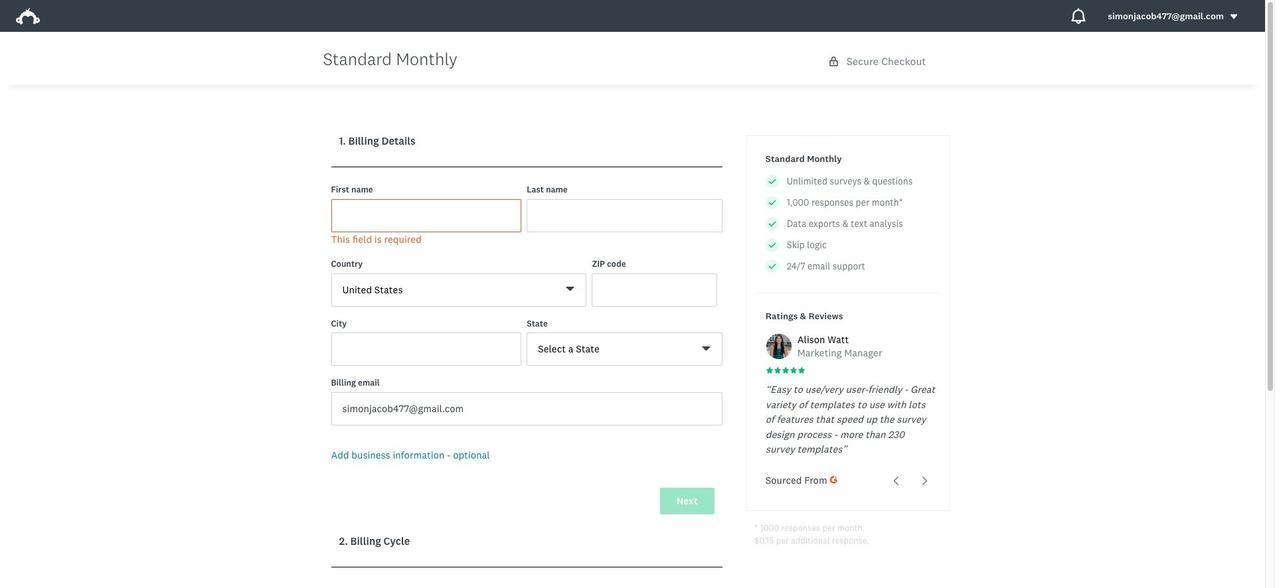 Task type: vqa. For each thing, say whether or not it's contained in the screenshot.
first the Brand logo from the top
no



Task type: describe. For each thing, give the bounding box(es) containing it.
surveymonkey logo image
[[16, 8, 40, 25]]



Task type: locate. For each thing, give the bounding box(es) containing it.
None text field
[[331, 199, 521, 232], [527, 199, 722, 232], [331, 333, 521, 366], [331, 199, 521, 232], [527, 199, 722, 232], [331, 333, 521, 366]]

None telephone field
[[592, 273, 717, 306]]

chevronleft image
[[892, 476, 902, 486]]

products icon image
[[1071, 8, 1087, 24]]

None text field
[[331, 392, 722, 425]]

dropdown arrow image
[[1229, 12, 1239, 21]]

chevronright image
[[920, 476, 930, 486]]



